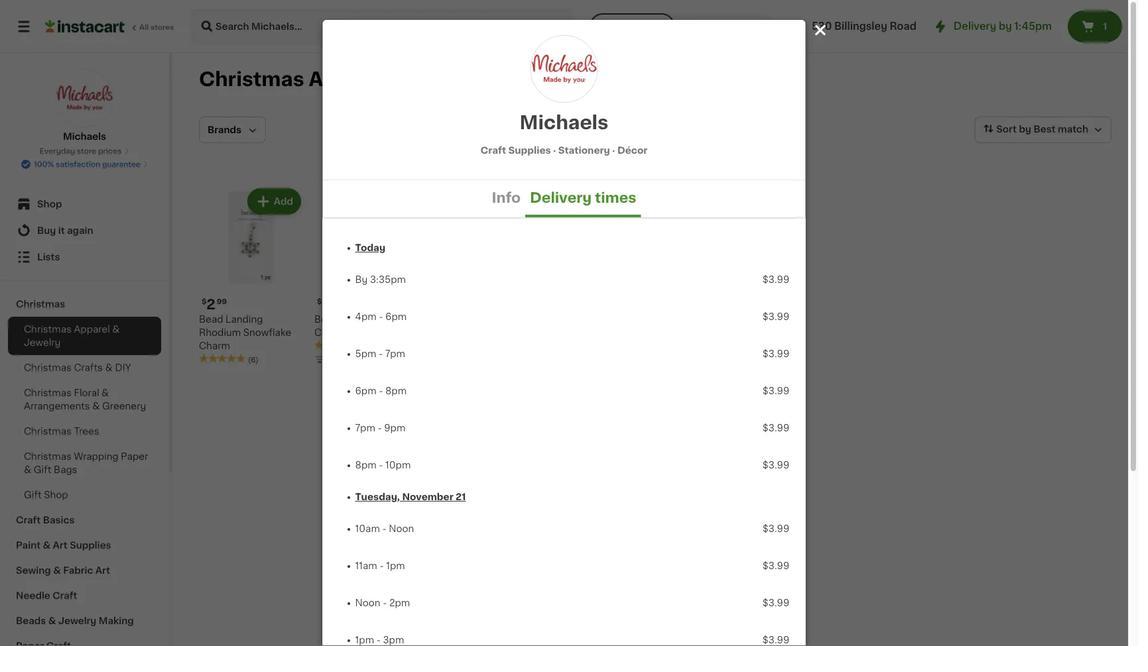 Task type: vqa. For each thing, say whether or not it's contained in the screenshot.
BLACK to the top
no



Task type: describe. For each thing, give the bounding box(es) containing it.
november
[[402, 493, 453, 502]]

stationery
[[558, 146, 610, 155]]

greenery
[[102, 402, 146, 411]]

1 horizontal spatial craft
[[53, 592, 77, 601]]

delivery by 1:45pm
[[954, 22, 1052, 31]]

crafts
[[74, 363, 103, 373]]

- for 1pm
[[380, 562, 384, 571]]

530 billingsley road
[[812, 22, 916, 31]]

christmas apparel & jewelry inside the christmas apparel & jewelry link
[[24, 325, 120, 348]]

buy it again
[[37, 226, 93, 235]]

bags
[[54, 466, 77, 475]]

likely out of stock
[[328, 356, 396, 363]]

$3.99 for 10pm
[[763, 461, 790, 470]]

delivery for delivery times
[[530, 191, 592, 205]]

buy
[[37, 226, 56, 235]]

store
[[77, 148, 96, 155]]

by
[[355, 275, 368, 285]]

100%
[[34, 161, 54, 168]]

today
[[355, 243, 385, 253]]

it
[[58, 226, 65, 235]]

delivery by 1:45pm link
[[932, 19, 1052, 34]]

6pm - 8pm
[[355, 387, 407, 396]]

0 vertical spatial michaels
[[520, 113, 608, 132]]

(8)
[[363, 343, 374, 350]]

$3.99 for 2pm
[[763, 599, 790, 608]]

lists link
[[8, 244, 161, 271]]

tuesday, november 21
[[355, 493, 466, 502]]

2 · from the left
[[612, 146, 615, 155]]

0 vertical spatial 1pm
[[386, 562, 405, 571]]

michaels link
[[55, 69, 114, 143]]

1 $3.99 from the top
[[763, 275, 790, 285]]

christmas inside christmas wrapping paper & gift bags
[[24, 452, 72, 462]]

2 vertical spatial jewelry
[[58, 617, 96, 626]]

satisfaction
[[56, 161, 100, 168]]

christmas trees
[[24, 427, 99, 436]]

guarantee
[[102, 161, 141, 168]]

bead inside $ 3 bead landing christmas tree charm
[[314, 315, 339, 324]]

charm inside $ 3 bead landing christmas tree charm
[[387, 328, 418, 338]]

11am - 1pm
[[355, 562, 405, 571]]

1 vertical spatial 1pm
[[355, 636, 374, 645]]

noon - 2pm
[[355, 599, 410, 608]]

$3.99 for 1pm
[[763, 562, 790, 571]]

again
[[67, 226, 93, 235]]

snowflake
[[243, 328, 291, 338]]

paint & art supplies link
[[8, 533, 161, 558]]

- for 8pm
[[379, 387, 383, 396]]

needle craft link
[[8, 584, 161, 609]]

9pm
[[384, 424, 405, 433]]

99
[[217, 298, 227, 305]]

- for noon
[[382, 525, 386, 534]]

& inside "christmas apparel & jewelry"
[[112, 325, 120, 334]]

0 vertical spatial supplies
[[508, 146, 551, 155]]

craft supplies · stationery · décor
[[481, 146, 648, 155]]

shop link
[[8, 191, 161, 218]]

0 horizontal spatial 7pm
[[355, 424, 375, 433]]

buy it again link
[[8, 218, 161, 244]]

1
[[1103, 22, 1107, 31]]

sewing & fabric art
[[16, 566, 110, 576]]

$3.99 for 7pm
[[763, 350, 790, 359]]

lists
[[37, 253, 60, 262]]

delivery times tab
[[525, 180, 641, 218]]

paint
[[16, 541, 41, 550]]

0 horizontal spatial noon
[[355, 599, 380, 608]]

gift shop link
[[8, 483, 161, 508]]

$3.99 for 3pm
[[763, 636, 790, 645]]

christmas inside the christmas floral & arrangements & greenery
[[24, 389, 72, 398]]

- for 6pm
[[379, 312, 383, 322]]

all stores link
[[45, 8, 175, 45]]

craft basics link
[[8, 508, 161, 533]]

rhodium
[[199, 328, 241, 338]]

1 vertical spatial jewelry
[[24, 338, 61, 348]]

$ 3 bead landing christmas tree charm
[[314, 297, 418, 338]]

4pm
[[355, 312, 376, 322]]

beads
[[16, 617, 46, 626]]

11am
[[355, 562, 377, 571]]

10pm
[[385, 461, 411, 470]]

craft for craft basics
[[16, 516, 41, 525]]

billingsley
[[834, 22, 887, 31]]

3:35pm
[[370, 275, 406, 285]]

$ for 2
[[202, 298, 206, 305]]

instacart logo image
[[45, 19, 125, 34]]

out
[[352, 356, 364, 363]]

service type group
[[590, 13, 775, 40]]

1 button
[[1068, 11, 1122, 42]]

gift inside christmas wrapping paper & gift bags
[[34, 466, 51, 475]]

& inside beads & jewelry making link
[[48, 617, 56, 626]]

times
[[595, 191, 636, 205]]

1 horizontal spatial apparel
[[309, 70, 388, 89]]

floral
[[74, 389, 99, 398]]

delivery times
[[530, 191, 636, 205]]

- for 2pm
[[383, 599, 387, 608]]

delivery for delivery by 1:45pm
[[954, 22, 996, 31]]

beads & jewelry making
[[16, 617, 134, 626]]

7pm - 9pm
[[355, 424, 405, 433]]

art inside sewing & fabric art link
[[95, 566, 110, 576]]

1 horizontal spatial 7pm
[[385, 350, 405, 359]]

- for 10pm
[[379, 461, 383, 470]]

apparel inside "christmas apparel & jewelry"
[[74, 325, 110, 334]]

christmas crafts & diy
[[24, 363, 131, 373]]

1pm - 3pm
[[355, 636, 404, 645]]

by 3:35pm
[[355, 275, 406, 285]]



Task type: locate. For each thing, give the bounding box(es) containing it.
supplies up sewing & fabric art link
[[70, 541, 111, 550]]

0 vertical spatial gift
[[34, 466, 51, 475]]

8pm left 10pm
[[355, 461, 376, 470]]

-
[[379, 312, 383, 322], [379, 350, 383, 359], [379, 387, 383, 396], [378, 424, 382, 433], [379, 461, 383, 470], [382, 525, 386, 534], [380, 562, 384, 571], [383, 599, 387, 608], [376, 636, 381, 645]]

0 horizontal spatial supplies
[[70, 541, 111, 550]]

noon down 'tuesday, november 21'
[[389, 525, 414, 534]]

4pm - 6pm
[[355, 312, 407, 322]]

2 horizontal spatial craft
[[481, 146, 506, 155]]

info tab
[[487, 180, 525, 218]]

close modal image
[[812, 22, 829, 38]]

christmas apparel & jewelry link
[[8, 317, 161, 355]]

6pm right 4pm
[[385, 312, 407, 322]]

1 horizontal spatial 8pm
[[385, 387, 407, 396]]

0 horizontal spatial $
[[202, 298, 206, 305]]

6pm down likely out of stock
[[355, 387, 376, 396]]

fabric
[[63, 566, 93, 576]]

- right 11am
[[380, 562, 384, 571]]

1 horizontal spatial bead
[[314, 315, 339, 324]]

all stores
[[139, 24, 174, 31]]

100% satisfaction guarantee
[[34, 161, 141, 168]]

christmas wrapping paper & gift bags
[[24, 452, 148, 475]]

$3.99 for 6pm
[[763, 312, 790, 322]]

shop up basics at bottom left
[[44, 491, 68, 500]]

5 $3.99 from the top
[[763, 424, 790, 433]]

0 horizontal spatial ·
[[553, 146, 556, 155]]

tuesday,
[[355, 493, 400, 502]]

shop up buy
[[37, 200, 62, 209]]

christmas inside $ 3 bead landing christmas tree charm
[[314, 328, 362, 338]]

paint & art supplies
[[16, 541, 111, 550]]

tab list
[[323, 180, 805, 218]]

1 vertical spatial charm
[[199, 342, 230, 351]]

- down stock
[[379, 387, 383, 396]]

0 horizontal spatial bead
[[199, 315, 223, 324]]

0 vertical spatial 8pm
[[385, 387, 407, 396]]

& inside sewing & fabric art link
[[53, 566, 61, 576]]

needle
[[16, 592, 50, 601]]

- left 3pm on the bottom of page
[[376, 636, 381, 645]]

bead down the '2'
[[199, 315, 223, 324]]

0 horizontal spatial 6pm
[[355, 387, 376, 396]]

delivery down craft supplies · stationery · décor
[[530, 191, 592, 205]]

- left 10pm
[[379, 461, 383, 470]]

0 horizontal spatial craft
[[16, 516, 41, 525]]

$3.99
[[763, 275, 790, 285], [763, 312, 790, 322], [763, 350, 790, 359], [763, 387, 790, 396], [763, 424, 790, 433], [763, 461, 790, 470], [763, 525, 790, 534], [763, 562, 790, 571], [763, 599, 790, 608], [763, 636, 790, 645]]

tab list containing info
[[323, 180, 805, 218]]

1 $ from the left
[[202, 298, 206, 305]]

1 landing from the left
[[226, 315, 263, 324]]

1 horizontal spatial supplies
[[508, 146, 551, 155]]

3 $3.99 from the top
[[763, 350, 790, 359]]

delivery left by
[[954, 22, 996, 31]]

$3.99 for 8pm
[[763, 387, 790, 396]]

1 horizontal spatial $
[[317, 298, 322, 305]]

sewing & fabric art link
[[8, 558, 161, 584]]

1 vertical spatial apparel
[[74, 325, 110, 334]]

craft basics
[[16, 516, 75, 525]]

add button
[[249, 190, 300, 214]]

sewing
[[16, 566, 51, 576]]

0 vertical spatial christmas apparel & jewelry
[[199, 70, 495, 89]]

1 horizontal spatial michaels
[[520, 113, 608, 132]]

1 vertical spatial shop
[[44, 491, 68, 500]]

charm down rhodium
[[199, 342, 230, 351]]

michaels up craft supplies · stationery · décor
[[520, 113, 608, 132]]

1 bead from the left
[[199, 315, 223, 324]]

christmas wrapping paper & gift bags link
[[8, 444, 161, 483]]

noon left 2pm
[[355, 599, 380, 608]]

noon
[[389, 525, 414, 534], [355, 599, 380, 608]]

landing inside $ 3 bead landing christmas tree charm
[[341, 315, 378, 324]]

None search field
[[190, 8, 572, 45]]

10am
[[355, 525, 380, 534]]

0 horizontal spatial christmas apparel & jewelry
[[24, 325, 120, 348]]

530 billingsley road button
[[791, 8, 916, 45]]

·
[[553, 146, 556, 155], [612, 146, 615, 155]]

$ 2 99
[[202, 297, 227, 311]]

supplies
[[508, 146, 551, 155], [70, 541, 111, 550]]

0 horizontal spatial delivery
[[530, 191, 592, 205]]

road
[[890, 22, 916, 31]]

10 $3.99 from the top
[[763, 636, 790, 645]]

1 vertical spatial michaels
[[63, 132, 106, 141]]

0 vertical spatial 7pm
[[385, 350, 405, 359]]

craft up info
[[481, 146, 506, 155]]

4 $3.99 from the top
[[763, 387, 790, 396]]

$
[[202, 298, 206, 305], [317, 298, 322, 305]]

6pm
[[385, 312, 407, 322], [355, 387, 376, 396]]

supplies up info
[[508, 146, 551, 155]]

diy
[[115, 363, 131, 373]]

& inside christmas wrapping paper & gift bags
[[24, 466, 31, 475]]

2 $ from the left
[[317, 298, 322, 305]]

- right of
[[379, 350, 383, 359]]

9 $3.99 from the top
[[763, 599, 790, 608]]

0 vertical spatial apparel
[[309, 70, 388, 89]]

by
[[999, 22, 1012, 31]]

530
[[812, 22, 832, 31]]

wrapping
[[74, 452, 119, 462]]

8pm
[[385, 387, 407, 396], [355, 461, 376, 470]]

everyday store prices link
[[40, 146, 130, 157]]

delivery
[[954, 22, 996, 31], [530, 191, 592, 205]]

craft
[[481, 146, 506, 155], [16, 516, 41, 525], [53, 592, 77, 601]]

- for 9pm
[[378, 424, 382, 433]]

1 vertical spatial 7pm
[[355, 424, 375, 433]]

trees
[[74, 427, 99, 436]]

- right 10am
[[382, 525, 386, 534]]

landing
[[226, 315, 263, 324], [341, 315, 378, 324]]

0 vertical spatial 6pm
[[385, 312, 407, 322]]

tree
[[364, 328, 385, 338]]

1pm right 11am
[[386, 562, 405, 571]]

- left 2pm
[[383, 599, 387, 608]]

0 horizontal spatial apparel
[[74, 325, 110, 334]]

0 vertical spatial delivery
[[954, 22, 996, 31]]

0 horizontal spatial landing
[[226, 315, 263, 324]]

art right fabric
[[95, 566, 110, 576]]

1 · from the left
[[553, 146, 556, 155]]

7pm left 9pm
[[355, 424, 375, 433]]

art inside "paint & art supplies" link
[[53, 541, 67, 550]]

· left stationery
[[553, 146, 556, 155]]

2pm
[[389, 599, 410, 608]]

$ inside $ 2 99
[[202, 298, 206, 305]]

beads & jewelry making link
[[8, 609, 161, 634]]

shop
[[37, 200, 62, 209], [44, 491, 68, 500]]

charm down 4pm - 6pm on the left
[[387, 328, 418, 338]]

8pm - 10pm
[[355, 461, 411, 470]]

gift inside gift shop link
[[24, 491, 42, 500]]

1 vertical spatial gift
[[24, 491, 42, 500]]

5pm - 7pm
[[355, 350, 405, 359]]

delivery inside tab
[[530, 191, 592, 205]]

$3.99 for 9pm
[[763, 424, 790, 433]]

3
[[322, 297, 331, 311]]

1 vertical spatial 8pm
[[355, 461, 376, 470]]

2 landing from the left
[[341, 315, 378, 324]]

1 vertical spatial delivery
[[530, 191, 592, 205]]

0 vertical spatial shop
[[37, 200, 62, 209]]

craft for craft supplies · stationery · décor
[[481, 146, 506, 155]]

7 $3.99 from the top
[[763, 525, 790, 534]]

art down basics at bottom left
[[53, 541, 67, 550]]

art
[[53, 541, 67, 550], [95, 566, 110, 576]]

1 vertical spatial supplies
[[70, 541, 111, 550]]

making
[[99, 617, 134, 626]]

1:45pm
[[1014, 22, 1052, 31]]

christmas floral & arrangements & greenery link
[[8, 381, 161, 419]]

8pm down stock
[[385, 387, 407, 396]]

0 vertical spatial craft
[[481, 146, 506, 155]]

$ inside $ 3 bead landing christmas tree charm
[[317, 298, 322, 305]]

0 horizontal spatial 8pm
[[355, 461, 376, 470]]

& inside "paint & art supplies" link
[[43, 541, 51, 550]]

gift
[[34, 466, 51, 475], [24, 491, 42, 500]]

1 horizontal spatial art
[[95, 566, 110, 576]]

$ for 3
[[317, 298, 322, 305]]

2 $3.99 from the top
[[763, 312, 790, 322]]

& inside christmas crafts & diy link
[[105, 363, 113, 373]]

michaels up everyday store prices link
[[63, 132, 106, 141]]

1 horizontal spatial 1pm
[[386, 562, 405, 571]]

$3.99 for noon
[[763, 525, 790, 534]]

landing up 'tree'
[[341, 315, 378, 324]]

2
[[206, 297, 215, 311]]

0 horizontal spatial michaels
[[63, 132, 106, 141]]

bead
[[199, 315, 223, 324], [314, 315, 339, 324]]

1 vertical spatial craft
[[16, 516, 41, 525]]

1 horizontal spatial ·
[[612, 146, 615, 155]]

1 horizontal spatial michaels logo image
[[531, 36, 597, 102]]

1 horizontal spatial charm
[[387, 328, 418, 338]]

décor
[[617, 146, 648, 155]]

2 bead from the left
[[314, 315, 339, 324]]

0 horizontal spatial michaels logo image
[[55, 69, 114, 127]]

stock
[[376, 356, 396, 363]]

gift up craft basics
[[24, 491, 42, 500]]

100% satisfaction guarantee button
[[21, 157, 148, 170]]

1pm left 3pm on the bottom of page
[[355, 636, 374, 645]]

christmas floral & arrangements & greenery
[[24, 389, 146, 411]]

0 vertical spatial noon
[[389, 525, 414, 534]]

craft down sewing & fabric art
[[53, 592, 77, 601]]

michaels logo image
[[531, 36, 597, 102], [55, 69, 114, 127]]

1 vertical spatial 6pm
[[355, 387, 376, 396]]

0 horizontal spatial charm
[[199, 342, 230, 351]]

christmas link
[[8, 292, 161, 317]]

1 horizontal spatial landing
[[341, 315, 378, 324]]

· left décor
[[612, 146, 615, 155]]

gift left bags
[[34, 466, 51, 475]]

craft up "paint"
[[16, 516, 41, 525]]

1 vertical spatial art
[[95, 566, 110, 576]]

1 horizontal spatial 6pm
[[385, 312, 407, 322]]

7pm right of
[[385, 350, 405, 359]]

1 vertical spatial noon
[[355, 599, 380, 608]]

everyday
[[40, 148, 75, 155]]

1 vertical spatial christmas apparel & jewelry
[[24, 325, 120, 348]]

paper
[[121, 452, 148, 462]]

2 vertical spatial craft
[[53, 592, 77, 601]]

bead down 3
[[314, 315, 339, 324]]

christmas apparel & jewelry
[[199, 70, 495, 89], [24, 325, 120, 348]]

8 $3.99 from the top
[[763, 562, 790, 571]]

5pm
[[355, 350, 376, 359]]

10am - noon
[[355, 525, 414, 534]]

of
[[366, 356, 374, 363]]

0 horizontal spatial art
[[53, 541, 67, 550]]

3pm
[[383, 636, 404, 645]]

christmas
[[199, 70, 304, 89], [16, 300, 65, 309], [24, 325, 72, 334], [314, 328, 362, 338], [24, 363, 72, 373], [24, 389, 72, 398], [24, 427, 72, 436], [24, 452, 72, 462]]

1pm
[[386, 562, 405, 571], [355, 636, 374, 645]]

1 horizontal spatial noon
[[389, 525, 414, 534]]

0 vertical spatial jewelry
[[414, 70, 495, 89]]

landing up snowflake on the bottom left of the page
[[226, 315, 263, 324]]

all
[[139, 24, 149, 31]]

0 vertical spatial charm
[[387, 328, 418, 338]]

charm inside bead landing rhodium snowflake charm
[[199, 342, 230, 351]]

christmas crafts & diy link
[[8, 355, 161, 381]]

- for 3pm
[[376, 636, 381, 645]]

6 $3.99 from the top
[[763, 461, 790, 470]]

bead landing rhodium snowflake charm
[[199, 315, 291, 351]]

0 vertical spatial art
[[53, 541, 67, 550]]

info
[[492, 191, 521, 205]]

bead inside bead landing rhodium snowflake charm
[[199, 315, 223, 324]]

21
[[456, 493, 466, 502]]

jewelry
[[414, 70, 495, 89], [24, 338, 61, 348], [58, 617, 96, 626]]

landing inside bead landing rhodium snowflake charm
[[226, 315, 263, 324]]

add
[[274, 197, 293, 206]]

0 horizontal spatial 1pm
[[355, 636, 374, 645]]

- left 9pm
[[378, 424, 382, 433]]

product group
[[199, 186, 304, 365]]

- right 4pm
[[379, 312, 383, 322]]

- for 7pm
[[379, 350, 383, 359]]

1 horizontal spatial christmas apparel & jewelry
[[199, 70, 495, 89]]

1 horizontal spatial delivery
[[954, 22, 996, 31]]



